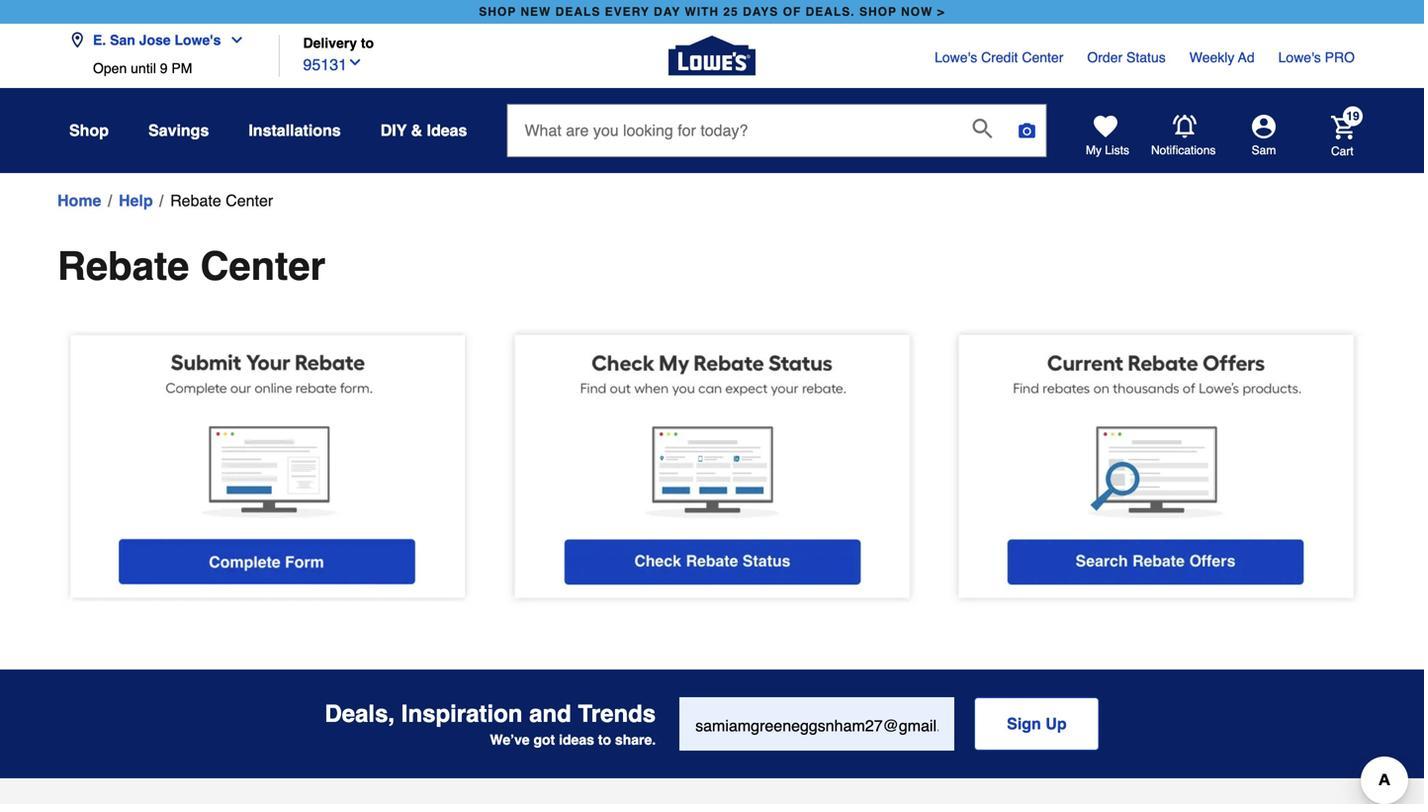 Task type: locate. For each thing, give the bounding box(es) containing it.
now
[[901, 5, 933, 19]]

chevron down image inside 95131 button
[[347, 54, 363, 70]]

to
[[361, 35, 374, 51], [598, 732, 611, 748]]

ideas
[[559, 732, 595, 748]]

pro
[[1325, 49, 1355, 65]]

lowe's for lowe's pro
[[1279, 49, 1322, 65]]

installations button
[[249, 113, 341, 148]]

0 vertical spatial chevron down image
[[221, 32, 245, 48]]

1 horizontal spatial chevron down image
[[347, 54, 363, 70]]

center down installations button
[[226, 191, 273, 210]]

help link
[[119, 189, 153, 213]]

2 horizontal spatial lowe's
[[1279, 49, 1322, 65]]

to right the delivery
[[361, 35, 374, 51]]

1 vertical spatial rebate center
[[57, 243, 326, 289]]

0 horizontal spatial chevron down image
[[221, 32, 245, 48]]

delivery to
[[303, 35, 374, 51]]

chevron down image down delivery to
[[347, 54, 363, 70]]

installations
[[249, 121, 341, 139]]

got
[[534, 732, 555, 748]]

rebate center down rebate center link
[[57, 243, 326, 289]]

to inside the deals, inspiration and trends we've got ideas to share.
[[598, 732, 611, 748]]

1 horizontal spatial shop
[[860, 5, 897, 19]]

with
[[685, 5, 719, 19]]

Search Query text field
[[508, 105, 957, 156]]

rebate down help link
[[57, 243, 189, 289]]

shop left new
[[479, 5, 517, 19]]

center
[[1022, 49, 1064, 65], [226, 191, 273, 210], [200, 243, 326, 289]]

weekly ad link
[[1190, 47, 1255, 67]]

lowe's up pm
[[175, 32, 221, 48]]

chevron down image
[[221, 32, 245, 48], [347, 54, 363, 70]]

>
[[938, 5, 946, 19]]

my lists link
[[1086, 115, 1130, 158]]

1 vertical spatial rebate
[[57, 243, 189, 289]]

diy & ideas button
[[381, 113, 467, 148]]

san
[[110, 32, 135, 48]]

lowe's left credit
[[935, 49, 978, 65]]

shop left "now"
[[860, 5, 897, 19]]

diy
[[381, 121, 407, 139]]

current rebate offers. find rebates on thousands of lowe's products. search rebate offers. image
[[950, 320, 1363, 614]]

rebate right help
[[170, 191, 221, 210]]

delivery
[[303, 35, 357, 51]]

2 shop from the left
[[860, 5, 897, 19]]

lowe's home improvement logo image
[[669, 12, 756, 99]]

shop
[[479, 5, 517, 19], [860, 5, 897, 19]]

1 vertical spatial chevron down image
[[347, 54, 363, 70]]

camera image
[[1017, 121, 1037, 140]]

deals,
[[325, 701, 395, 728]]

until
[[131, 60, 156, 76]]

deals.
[[806, 5, 855, 19]]

rebate center
[[170, 191, 273, 210], [57, 243, 326, 289]]

Email Address email field
[[680, 698, 955, 751]]

search image
[[973, 119, 993, 139]]

order status link
[[1088, 47, 1166, 67]]

None search field
[[507, 104, 1047, 176]]

1 horizontal spatial lowe's
[[935, 49, 978, 65]]

cart
[[1332, 144, 1354, 158]]

lowe's credit center link
[[935, 47, 1064, 67]]

home
[[57, 191, 101, 210]]

9
[[160, 60, 168, 76]]

2 vertical spatial center
[[200, 243, 326, 289]]

open
[[93, 60, 127, 76]]

center down rebate center link
[[200, 243, 326, 289]]

share.
[[615, 732, 656, 748]]

submit your rebate. complete our online rebate form. complete form. image
[[61, 320, 474, 614]]

day
[[654, 5, 681, 19]]

status
[[1127, 49, 1166, 65]]

19
[[1347, 109, 1360, 123]]

home link
[[57, 189, 101, 213]]

rebate center down savings button at top left
[[170, 191, 273, 210]]

lowe's left pro in the right of the page
[[1279, 49, 1322, 65]]

center right credit
[[1022, 49, 1064, 65]]

0 vertical spatial rebate
[[170, 191, 221, 210]]

1 vertical spatial to
[[598, 732, 611, 748]]

e.
[[93, 32, 106, 48]]

lowe's inside button
[[175, 32, 221, 48]]

of
[[783, 5, 802, 19]]

shop new deals every day with 25 days of deals. shop now >
[[479, 5, 946, 19]]

open until 9 pm
[[93, 60, 192, 76]]

sam button
[[1217, 115, 1312, 158]]

new
[[521, 5, 551, 19]]

deals, inspiration and trends we've got ideas to share.
[[325, 701, 656, 748]]

0 horizontal spatial shop
[[479, 5, 517, 19]]

shop new deals every day with 25 days of deals. shop now > link
[[475, 0, 950, 24]]

lowe's credit center
[[935, 49, 1064, 65]]

rebate
[[170, 191, 221, 210], [57, 243, 189, 289]]

&
[[411, 121, 423, 139]]

1 horizontal spatial to
[[598, 732, 611, 748]]

to right ideas
[[598, 732, 611, 748]]

check my rebate status. find out when you can expect your rebate. check rebate status. image
[[506, 320, 919, 614]]

chevron down image right jose
[[221, 32, 245, 48]]

lowe's
[[175, 32, 221, 48], [935, 49, 978, 65], [1279, 49, 1322, 65]]

0 horizontal spatial lowe's
[[175, 32, 221, 48]]

0 horizontal spatial to
[[361, 35, 374, 51]]

lowe's home improvement notification center image
[[1173, 115, 1197, 139]]



Task type: vqa. For each thing, say whether or not it's contained in the screenshot.
bottom Rebate Center
yes



Task type: describe. For each thing, give the bounding box(es) containing it.
every
[[605, 5, 650, 19]]

jose
[[139, 32, 171, 48]]

deals
[[556, 5, 601, 19]]

help
[[119, 191, 153, 210]]

e. san jose lowe's
[[93, 32, 221, 48]]

credit
[[982, 49, 1018, 65]]

ad
[[1239, 49, 1255, 65]]

pm
[[172, 60, 192, 76]]

rebate inside rebate center link
[[170, 191, 221, 210]]

weekly ad
[[1190, 49, 1255, 65]]

ideas
[[427, 121, 467, 139]]

0 vertical spatial to
[[361, 35, 374, 51]]

1 vertical spatial center
[[226, 191, 273, 210]]

lists
[[1105, 143, 1130, 157]]

chevron down image inside e. san jose lowe's button
[[221, 32, 245, 48]]

and
[[529, 701, 572, 728]]

sam
[[1252, 143, 1277, 157]]

diy & ideas
[[381, 121, 467, 139]]

lowe's pro link
[[1279, 47, 1355, 67]]

sign
[[1007, 715, 1042, 733]]

e. san jose lowe's button
[[69, 20, 253, 60]]

lowe's for lowe's credit center
[[935, 49, 978, 65]]

days
[[743, 5, 779, 19]]

notifications
[[1152, 143, 1216, 157]]

sign up form
[[680, 698, 1100, 751]]

95131 button
[[303, 51, 363, 77]]

weekly
[[1190, 49, 1235, 65]]

0 vertical spatial center
[[1022, 49, 1064, 65]]

25
[[724, 5, 739, 19]]

rebate center link
[[170, 189, 273, 213]]

shop button
[[69, 113, 109, 148]]

up
[[1046, 715, 1067, 733]]

sign up
[[1007, 715, 1067, 733]]

95131
[[303, 55, 347, 74]]

order
[[1088, 49, 1123, 65]]

lowe's home improvement lists image
[[1094, 115, 1118, 139]]

1 shop from the left
[[479, 5, 517, 19]]

0 vertical spatial rebate center
[[170, 191, 273, 210]]

shop
[[69, 121, 109, 139]]

savings button
[[148, 113, 209, 148]]

sign up button
[[975, 698, 1100, 751]]

my lists
[[1086, 143, 1130, 157]]

savings
[[148, 121, 209, 139]]

inspiration
[[401, 701, 523, 728]]

order status
[[1088, 49, 1166, 65]]

trends
[[578, 701, 656, 728]]

location image
[[69, 32, 85, 48]]

lowe's pro
[[1279, 49, 1355, 65]]

we've
[[490, 732, 530, 748]]

lowe's home improvement cart image
[[1332, 116, 1355, 139]]

my
[[1086, 143, 1102, 157]]



